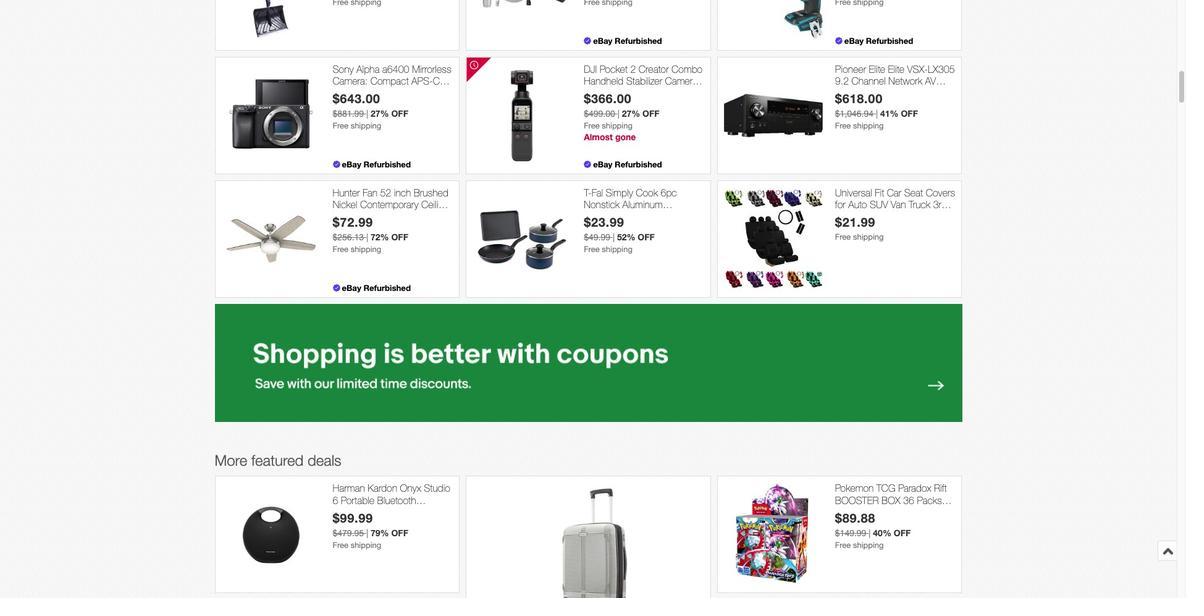 Task type: locate. For each thing, give the bounding box(es) containing it.
40%
[[873, 527, 891, 538]]

$643.00 $881.99 | 27% off free shipping
[[333, 91, 408, 130]]

t-fal simply cook 6pc nonstick aluminum cookware set blue link
[[584, 187, 704, 222]]

set down aluminum
[[628, 211, 642, 222]]

ebay down the almost
[[593, 159, 613, 169]]

| left 41%
[[876, 109, 878, 119]]

refurbished up 2
[[615, 36, 662, 46]]

free down the '$149.99' at the bottom
[[835, 540, 851, 550]]

off inside '$366.00 $499.00 | 27% off free shipping almost gone'
[[643, 108, 660, 119]]

contemporary
[[360, 199, 419, 210]]

off right 79%
[[391, 527, 408, 538]]

$89.88
[[835, 510, 876, 525]]

2 27% from the left
[[622, 108, 640, 119]]

27% for $366.00
[[622, 108, 640, 119]]

| left 79%
[[366, 528, 368, 538]]

elite
[[869, 64, 885, 75], [888, 64, 905, 75]]

refurbished inside dji pocket 2 creator combo handheld stabilizer camera- certified refurbished
[[620, 87, 670, 98]]

1 set from the left
[[628, 211, 642, 222]]

shipping inside the $23.99 $49.99 | 52% off free shipping
[[602, 245, 633, 254]]

pioneer
[[835, 64, 866, 75]]

shipping down 52% at the right of the page
[[602, 245, 633, 254]]

universal fit car seat covers for auto suv van truck 3rd 2nd row front full set
[[835, 187, 955, 222]]

av
[[925, 75, 936, 86]]

2 set from the left
[[914, 211, 928, 222]]

fan left 52
[[363, 187, 377, 198]]

refurbished up "vsx-"
[[866, 36, 913, 46]]

27% up gone in the right of the page
[[622, 108, 640, 119]]

| for $72.99
[[366, 232, 368, 242]]

set inside t-fal simply cook 6pc nonstick aluminum cookware set blue
[[628, 211, 642, 222]]

refurbished
[[615, 36, 662, 46], [866, 36, 913, 46], [620, 87, 670, 98], [364, 159, 411, 169], [615, 159, 662, 169], [364, 283, 411, 293]]

27% for $643.00
[[371, 108, 389, 119]]

0 horizontal spatial set
[[628, 211, 642, 222]]

0 horizontal spatial 27%
[[371, 108, 389, 119]]

1 27% from the left
[[371, 108, 389, 119]]

free inside $89.88 $149.99 | 40% off free shipping
[[835, 540, 851, 550]]

free down $479.95
[[333, 540, 348, 550]]

cook
[[636, 187, 658, 198]]

1 horizontal spatial set
[[914, 211, 928, 222]]

elite up network on the top right of page
[[888, 64, 905, 75]]

$256.13
[[333, 232, 364, 242]]

off inside $72.99 $256.13 | 72% off free shipping
[[391, 232, 408, 242]]

off inside $618.00 $1,046.94 | 41% off free shipping
[[901, 108, 918, 119]]

with
[[350, 211, 367, 222]]

shipping down 72%
[[351, 245, 381, 254]]

3rd
[[933, 199, 947, 210]]

off for $99.99
[[391, 527, 408, 538]]

set
[[628, 211, 642, 222], [914, 211, 928, 222]]

shipping inside $72.99 $256.13 | 72% off free shipping
[[351, 245, 381, 254]]

pioneer elite elite vsx-lx305 9.2 channel network av receiver w/ warranty bundle link
[[835, 64, 955, 98]]

ebay up the pioneer
[[844, 36, 864, 46]]

free inside '$366.00 $499.00 | 27% off free shipping almost gone'
[[584, 121, 600, 130]]

shipping down $21.99
[[853, 232, 884, 242]]

free down $49.99
[[584, 245, 600, 254]]

brushed
[[414, 187, 448, 198]]

|
[[366, 109, 368, 119], [618, 109, 619, 119], [876, 109, 878, 119], [366, 232, 368, 242], [613, 232, 615, 242], [366, 528, 368, 538], [869, 528, 871, 538]]

6
[[333, 495, 338, 506]]

off down 'lens'
[[391, 108, 408, 119]]

shipping inside '$366.00 $499.00 | 27% off free shipping almost gone'
[[602, 121, 633, 130]]

free for $618.00
[[835, 121, 851, 130]]

for
[[835, 199, 846, 210]]

covers
[[926, 187, 955, 198]]

shipping inside the '$21.99 free shipping'
[[853, 232, 884, 242]]

shipping
[[351, 121, 381, 130], [602, 121, 633, 130], [853, 121, 884, 130], [853, 232, 884, 242], [351, 245, 381, 254], [602, 245, 633, 254], [351, 540, 381, 550], [853, 540, 884, 550]]

free inside $72.99 $256.13 | 72% off free shipping
[[333, 245, 348, 254]]

set down truck
[[914, 211, 928, 222]]

simply
[[606, 187, 633, 198]]

hunter fan 52 inch brushed nickel contemporary ceiling fan with light and remote link
[[333, 187, 453, 222]]

free for $72.99
[[333, 245, 348, 254]]

shipping for $366.00
[[602, 121, 633, 130]]

free down $256.13
[[333, 245, 348, 254]]

shipping for $72.99
[[351, 245, 381, 254]]

off right 40%
[[894, 527, 911, 538]]

portable
[[341, 495, 374, 506]]

hunter fan 52 inch brushed nickel contemporary ceiling fan with light and remote
[[333, 187, 449, 222]]

free inside the '$21.99 free shipping'
[[835, 232, 851, 242]]

| for $643.00
[[366, 109, 368, 119]]

free
[[333, 121, 348, 130], [584, 121, 600, 130], [835, 121, 851, 130], [835, 232, 851, 242], [333, 245, 348, 254], [584, 245, 600, 254], [333, 540, 348, 550], [835, 540, 851, 550]]

free inside the $23.99 $49.99 | 52% off free shipping
[[584, 245, 600, 254]]

| left 52% at the right of the page
[[613, 232, 615, 242]]

free inside $99.99 $479.95 | 79% off free shipping
[[333, 540, 348, 550]]

free inside $618.00 $1,046.94 | 41% off free shipping
[[835, 121, 851, 130]]

sealed
[[835, 506, 864, 518]]

| down $643.00
[[366, 109, 368, 119]]

fan down nickel
[[333, 211, 348, 222]]

| inside the $23.99 $49.99 | 52% off free shipping
[[613, 232, 615, 242]]

off inside $643.00 $881.99 | 27% off free shipping
[[391, 108, 408, 119]]

camera:
[[333, 75, 368, 86]]

27% inside '$366.00 $499.00 | 27% off free shipping almost gone'
[[622, 108, 640, 119]]

nickel
[[333, 199, 357, 210]]

shipping inside $643.00 $881.99 | 27% off free shipping
[[351, 121, 381, 130]]

free inside $643.00 $881.99 | 27% off free shipping
[[333, 121, 348, 130]]

hunter
[[333, 187, 360, 198]]

t-fal simply cook 6pc nonstick aluminum cookware set blue
[[584, 187, 677, 222]]

shipping down 40%
[[853, 540, 884, 550]]

$72.99
[[333, 214, 373, 229]]

9.2
[[835, 75, 849, 86]]

| inside $618.00 $1,046.94 | 41% off free shipping
[[876, 109, 878, 119]]

off inside $99.99 $479.95 | 79% off free shipping
[[391, 527, 408, 538]]

| inside $89.88 $149.99 | 40% off free shipping
[[869, 528, 871, 538]]

off for $72.99
[[391, 232, 408, 242]]

refurbished down stabilizer
[[620, 87, 670, 98]]

| left 40%
[[869, 528, 871, 538]]

shipping for $89.88
[[853, 540, 884, 550]]

receiver
[[835, 87, 871, 98]]

more
[[215, 452, 247, 469]]

shipping inside $618.00 $1,046.94 | 41% off free shipping
[[853, 121, 884, 130]]

41%
[[880, 108, 899, 119]]

off right 72%
[[391, 232, 408, 242]]

off for $618.00
[[901, 108, 918, 119]]

seat
[[904, 187, 923, 198]]

sony
[[333, 64, 354, 75]]

free up the almost
[[584, 121, 600, 130]]

0 horizontal spatial fan
[[333, 211, 348, 222]]

warranty
[[886, 87, 922, 98]]

| inside $643.00 $881.99 | 27% off free shipping
[[366, 109, 368, 119]]

72%
[[371, 232, 389, 242]]

27% down interchangeable
[[371, 108, 389, 119]]

ebay refurbished up 52
[[342, 159, 411, 169]]

1 horizontal spatial 27%
[[622, 108, 640, 119]]

packs
[[917, 495, 942, 506]]

| down $366.00 on the top of the page
[[618, 109, 619, 119]]

deals
[[308, 452, 341, 469]]

dji pocket 2 creator combo handheld stabilizer camera- certified refurbished link
[[584, 64, 704, 98]]

ebay up hunter
[[342, 159, 361, 169]]

| for $99.99
[[366, 528, 368, 538]]

$49.99
[[584, 232, 610, 242]]

sony alpha a6400 mirrorless camera: compact aps-c interchangeable lens digital link
[[333, 64, 453, 98]]

interchangeable
[[333, 87, 398, 98]]

free for $99.99
[[333, 540, 348, 550]]

aps-
[[411, 75, 433, 86]]

| inside '$366.00 $499.00 | 27% off free shipping almost gone'
[[618, 109, 619, 119]]

set inside the universal fit car seat covers for auto suv van truck 3rd 2nd row front full set
[[914, 211, 928, 222]]

27% inside $643.00 $881.99 | 27% off free shipping
[[371, 108, 389, 119]]

1 vertical spatial fan
[[333, 211, 348, 222]]

0 horizontal spatial elite
[[869, 64, 885, 75]]

shipping inside $89.88 $149.99 | 40% off free shipping
[[853, 540, 884, 550]]

off inside $89.88 $149.99 | 40% off free shipping
[[894, 527, 911, 538]]

shipping for $618.00
[[853, 121, 884, 130]]

free down $21.99
[[835, 232, 851, 242]]

$366.00
[[584, 91, 632, 106]]

new
[[866, 506, 885, 518]]

| for $23.99
[[613, 232, 615, 242]]

| inside $99.99 $479.95 | 79% off free shipping
[[366, 528, 368, 538]]

shipping down $1,046.94
[[853, 121, 884, 130]]

$366.00 $499.00 | 27% off free shipping almost gone
[[584, 91, 660, 142]]

refurbished up 52
[[364, 159, 411, 169]]

shipping down $881.99
[[351, 121, 381, 130]]

harman kardon onyx studio 6 portable bluetooth speaker - black
[[333, 483, 450, 518]]

ebay up the pocket
[[593, 36, 613, 46]]

vsx-
[[907, 64, 928, 75]]

| inside $72.99 $256.13 | 72% off free shipping
[[366, 232, 368, 242]]

shipping up gone in the right of the page
[[602, 121, 633, 130]]

off right 41%
[[901, 108, 918, 119]]

shipping down 79%
[[351, 540, 381, 550]]

36
[[903, 495, 914, 506]]

creator
[[639, 64, 669, 75]]

off down stabilizer
[[643, 108, 660, 119]]

ebay refurbished down 72%
[[342, 283, 411, 293]]

ebay refurbished
[[593, 36, 662, 46], [844, 36, 913, 46], [342, 159, 411, 169], [593, 159, 662, 169], [342, 283, 411, 293]]

free down $1,046.94
[[835, 121, 851, 130]]

free down $881.99
[[333, 121, 348, 130]]

$618.00
[[835, 91, 883, 106]]

featured
[[251, 452, 304, 469]]

1 horizontal spatial elite
[[888, 64, 905, 75]]

inch
[[394, 187, 411, 198]]

off inside the $23.99 $49.99 | 52% off free shipping
[[638, 232, 655, 242]]

$479.95
[[333, 528, 364, 538]]

elite up channel
[[869, 64, 885, 75]]

full
[[898, 211, 912, 222]]

2 elite from the left
[[888, 64, 905, 75]]

front
[[875, 211, 896, 222]]

| left 72%
[[366, 232, 368, 242]]

off right 52% at the right of the page
[[638, 232, 655, 242]]

dji pocket 2 creator combo handheld stabilizer camera- certified refurbished
[[584, 64, 703, 98]]

pokemon tcg paradox rift booster box 36 packs sealed new link
[[835, 483, 955, 518]]

0 vertical spatial fan
[[363, 187, 377, 198]]

universal
[[835, 187, 872, 198]]

shipping inside $99.99 $479.95 | 79% off free shipping
[[351, 540, 381, 550]]

pioneer elite elite vsx-lx305 9.2 channel network av receiver w/ warranty bundle
[[835, 64, 955, 98]]

27%
[[371, 108, 389, 119], [622, 108, 640, 119]]



Task type: vqa. For each thing, say whether or not it's contained in the screenshot.
the 'Simply'
yes



Task type: describe. For each thing, give the bounding box(es) containing it.
paradox
[[898, 483, 931, 494]]

light
[[369, 211, 389, 222]]

$1,046.94
[[835, 109, 874, 119]]

harman
[[333, 483, 365, 494]]

fit
[[875, 187, 884, 198]]

52%
[[617, 232, 635, 242]]

t-
[[584, 187, 592, 198]]

more featured deals
[[215, 452, 341, 469]]

free for $89.88
[[835, 540, 851, 550]]

alpha
[[356, 64, 380, 75]]

2
[[630, 64, 636, 75]]

shopping is better with coupons save with our limited time discounts. image
[[215, 304, 962, 422]]

handheld
[[584, 75, 624, 86]]

digital
[[423, 87, 447, 98]]

compact
[[370, 75, 409, 86]]

aluminum
[[622, 199, 663, 210]]

$23.99
[[584, 214, 624, 229]]

nonstick
[[584, 199, 620, 210]]

$499.00
[[584, 109, 615, 119]]

lens
[[400, 87, 420, 98]]

blue
[[645, 211, 663, 222]]

-
[[370, 506, 373, 518]]

sony alpha a6400 mirrorless camera: compact aps-c interchangeable lens digital
[[333, 64, 451, 98]]

suv
[[870, 199, 888, 210]]

1 horizontal spatial fan
[[363, 187, 377, 198]]

| for $366.00
[[618, 109, 619, 119]]

refurbished up cook
[[615, 159, 662, 169]]

free for $23.99
[[584, 245, 600, 254]]

stabilizer
[[626, 75, 662, 86]]

booster
[[835, 495, 879, 506]]

w/
[[873, 87, 884, 98]]

ebay refurbished up 2
[[593, 36, 662, 46]]

$99.99 $479.95 | 79% off free shipping
[[333, 510, 408, 550]]

auto
[[848, 199, 867, 210]]

$618.00 $1,046.94 | 41% off free shipping
[[835, 91, 918, 130]]

and
[[392, 211, 407, 222]]

79%
[[371, 527, 389, 538]]

box
[[882, 495, 901, 506]]

fal
[[592, 187, 603, 198]]

$881.99
[[333, 109, 364, 119]]

car
[[887, 187, 902, 198]]

off for $89.88
[[894, 527, 911, 538]]

bundle
[[925, 87, 954, 98]]

speaker
[[333, 506, 367, 518]]

remote
[[410, 211, 442, 222]]

pokemon tcg paradox rift booster box 36 packs sealed new
[[835, 483, 947, 518]]

shipping for $643.00
[[351, 121, 381, 130]]

certified
[[584, 87, 618, 98]]

free for $643.00
[[333, 121, 348, 130]]

$149.99
[[835, 528, 866, 538]]

1 elite from the left
[[869, 64, 885, 75]]

pocket
[[600, 64, 628, 75]]

universal fit car seat covers for auto suv van truck 3rd 2nd row front full set link
[[835, 187, 955, 222]]

pokemon
[[835, 483, 874, 494]]

$72.99 $256.13 | 72% off free shipping
[[333, 214, 408, 254]]

$21.99 free shipping
[[835, 214, 884, 242]]

52
[[380, 187, 391, 198]]

shipping for $23.99
[[602, 245, 633, 254]]

ebay refurbished down gone in the right of the page
[[593, 159, 662, 169]]

combo
[[672, 64, 703, 75]]

gone
[[615, 132, 636, 142]]

off for $366.00
[[643, 108, 660, 119]]

rift
[[934, 483, 947, 494]]

bluetooth
[[377, 495, 416, 506]]

$99.99
[[333, 510, 373, 525]]

refurbished down 72%
[[364, 283, 411, 293]]

c
[[433, 75, 440, 86]]

free for $366.00
[[584, 121, 600, 130]]

row
[[854, 211, 872, 222]]

van
[[891, 199, 906, 210]]

off for $23.99
[[638, 232, 655, 242]]

almost
[[584, 132, 613, 142]]

ceiling
[[421, 199, 449, 210]]

off for $643.00
[[391, 108, 408, 119]]

2nd
[[835, 211, 851, 222]]

$21.99
[[835, 214, 876, 229]]

lx305
[[928, 64, 955, 75]]

black
[[376, 506, 398, 518]]

$643.00
[[333, 91, 380, 106]]

| for $89.88
[[869, 528, 871, 538]]

truck
[[909, 199, 931, 210]]

| for $618.00
[[876, 109, 878, 119]]

camera-
[[665, 75, 701, 86]]

channel
[[852, 75, 886, 86]]

dji
[[584, 64, 597, 75]]

onyx
[[400, 483, 421, 494]]

shipping for $99.99
[[351, 540, 381, 550]]

ebay refurbished up the pioneer
[[844, 36, 913, 46]]

ebay down $256.13
[[342, 283, 361, 293]]

network
[[888, 75, 922, 86]]



